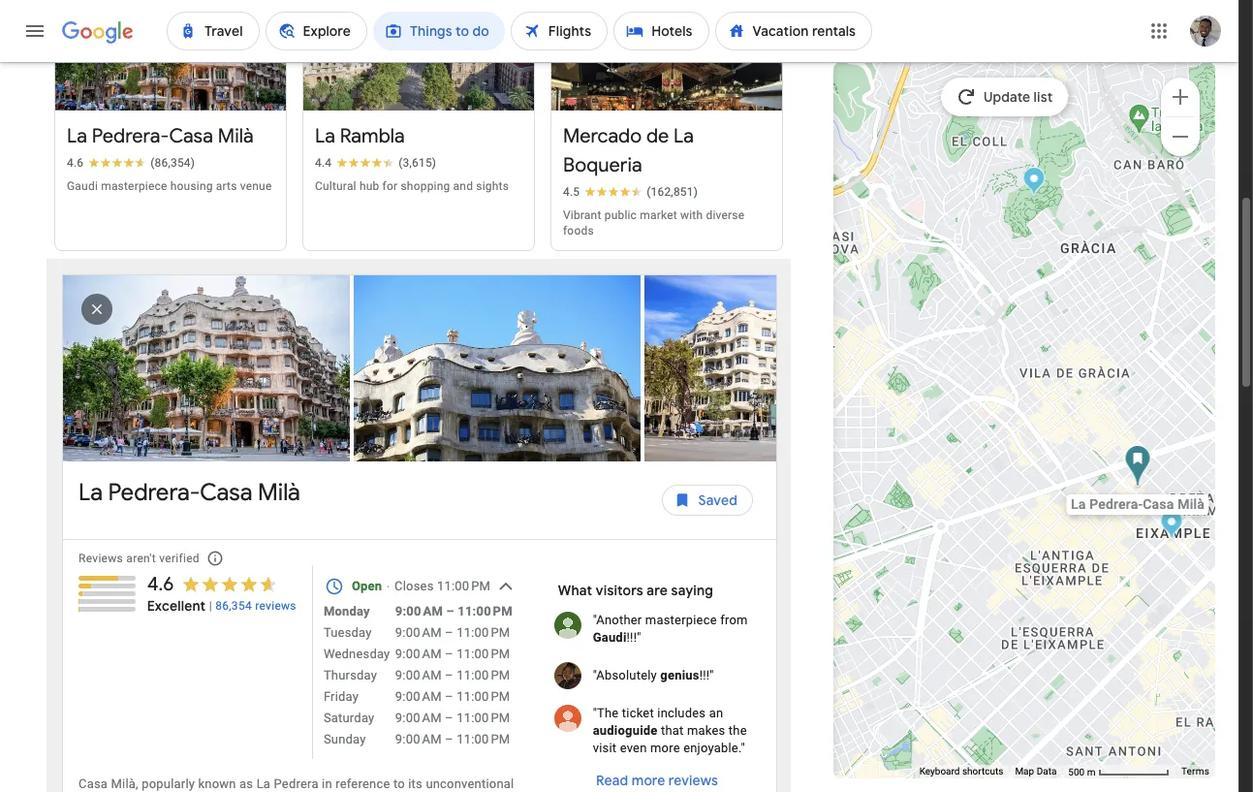 Task type: vqa. For each thing, say whether or not it's contained in the screenshot.


Task type: describe. For each thing, give the bounding box(es) containing it.
market
[[640, 208, 678, 222]]

popularly
[[142, 777, 195, 791]]

shortcuts
[[963, 766, 1004, 777]]

11:00 pm for saturday
[[457, 711, 510, 725]]

map data
[[1016, 766, 1057, 777]]

update
[[985, 88, 1031, 106]]

mercado
[[563, 124, 642, 148]]

la inside the casa milà, popularly known as la pedrera in reference to its unconventional
[[257, 777, 271, 791]]

casa batlló image
[[1161, 510, 1183, 542]]

– for thursday
[[445, 668, 454, 683]]

are
[[647, 582, 668, 599]]

ticket
[[622, 706, 654, 720]]

0 vertical spatial la pedrera-casa milà
[[67, 124, 254, 148]]

and
[[453, 179, 473, 193]]

milà,
[[111, 777, 138, 791]]

9:00 am – 11:00 pm for monday
[[395, 604, 513, 619]]

audioguide
[[593, 723, 658, 738]]

that makes the visit even more enjoyable."
[[593, 723, 747, 755]]

saved
[[699, 492, 738, 509]]

reviews inside excellent | 86,354 reviews
[[255, 599, 297, 613]]

main menu image
[[23, 19, 47, 43]]

gaudi masterpiece housing arts venue
[[67, 179, 272, 193]]

closes
[[395, 579, 434, 593]]

m
[[1088, 767, 1096, 777]]

map data button
[[1016, 765, 1057, 779]]

arts
[[216, 179, 237, 193]]

3 9:00 am from the top
[[395, 647, 442, 661]]

"another
[[593, 613, 642, 627]]

reference
[[336, 777, 390, 791]]

la up '4.6 out of 5 stars from 86,354 reviews' image
[[67, 124, 87, 148]]

makes
[[687, 723, 726, 738]]

1 vertical spatial casa
[[200, 478, 252, 507]]

as
[[240, 777, 253, 791]]

an
[[709, 706, 724, 720]]

enjoyable."
[[684, 741, 745, 755]]

vibrant public market with diverse foods
[[563, 208, 745, 238]]

sights
[[476, 179, 509, 193]]

0 vertical spatial casa
[[169, 124, 213, 148]]

open ⋅ closes 11:00 pm
[[352, 579, 491, 593]]

friday
[[324, 689, 359, 704]]

– for saturday
[[445, 711, 454, 725]]

boqueria
[[563, 153, 643, 177]]

update list
[[985, 88, 1054, 106]]

11:00 pm for monday
[[458, 604, 513, 619]]

foods
[[563, 224, 594, 238]]

la inside the mercado de la boqueria
[[674, 124, 694, 148]]

masterpiece for "another
[[646, 613, 717, 627]]

la rambla
[[315, 124, 405, 148]]

includes
[[658, 706, 706, 720]]

4.6 for '4.6 out of 5 stars from 86,354 reviews' image
[[67, 156, 84, 170]]

mercado de la boqueria
[[563, 124, 694, 177]]

more inside that makes the visit even more enjoyable."
[[651, 741, 680, 755]]

⋅
[[386, 579, 391, 593]]

9:00 am for monday
[[395, 604, 443, 619]]

9:00 am – 11:00 pm for thursday
[[395, 668, 510, 683]]

11:00 pm for sunday
[[457, 732, 510, 747]]

known
[[198, 777, 236, 791]]

keyboard shortcuts button
[[920, 765, 1004, 779]]

park güell image
[[1023, 166, 1046, 198]]

86,354 reviews link
[[215, 598, 297, 614]]

reviews
[[79, 552, 123, 565]]

– for monday
[[446, 604, 455, 619]]

what
[[558, 582, 593, 599]]

excellent
[[147, 597, 206, 615]]

0 vertical spatial milà
[[218, 124, 254, 148]]

terms link
[[1182, 766, 1210, 777]]

its
[[408, 777, 423, 791]]

zoom in map image
[[1169, 85, 1193, 108]]

0 horizontal spatial gaudi
[[67, 179, 98, 193]]

cultural
[[315, 179, 357, 193]]

– for tuesday
[[445, 625, 454, 640]]

verified
[[159, 552, 200, 565]]

from
[[721, 613, 748, 627]]

public
[[605, 208, 637, 222]]

milà inside la pedrera-casa milà element
[[258, 478, 300, 507]]

"another masterpiece from gaudi !!!"
[[593, 613, 748, 645]]

500 m
[[1069, 767, 1098, 777]]

saturday
[[324, 711, 375, 725]]

(162,851)
[[647, 185, 698, 199]]

the
[[729, 723, 747, 738]]

500 m button
[[1063, 765, 1176, 779]]

terms
[[1182, 766, 1210, 777]]

la up 4.4 at the left top of page
[[315, 124, 335, 148]]

casa inside the casa milà, popularly known as la pedrera in reference to its unconventional
[[79, 777, 108, 791]]

casa milà, popularly known as la pedrera in reference to its unconventional
[[79, 777, 514, 792]]

that
[[661, 723, 684, 738]]

9:00 am – 11:00 pm for friday
[[395, 689, 510, 704]]



Task type: locate. For each thing, give the bounding box(es) containing it.
1 horizontal spatial masterpiece
[[646, 613, 717, 627]]

!!!" up an
[[700, 668, 714, 683]]

visit
[[593, 741, 617, 755]]

venue
[[240, 179, 272, 193]]

excellent | 86,354 reviews
[[147, 597, 297, 615]]

hub
[[360, 179, 380, 193]]

0 horizontal spatial 4.6
[[67, 156, 84, 170]]

11:00 pm for tuesday
[[457, 625, 510, 640]]

1 vertical spatial 4.6
[[147, 572, 174, 596]]

86,354
[[215, 599, 252, 613]]

reviews aren't verified image
[[192, 535, 238, 582]]

vibrant
[[563, 208, 602, 222]]

"absolutely genius !!!"
[[593, 668, 714, 683]]

shopping
[[401, 179, 450, 193]]

list
[[1035, 88, 1054, 106]]

masterpiece inside "another masterpiece from gaudi !!!"
[[646, 613, 717, 627]]

1 vertical spatial !!!"
[[700, 668, 714, 683]]

1 vertical spatial pedrera-
[[108, 478, 200, 507]]

7 9:00 am from the top
[[395, 732, 442, 747]]

genius
[[661, 668, 700, 683]]

saying
[[671, 582, 714, 599]]

wednesday
[[324, 647, 390, 661]]

read
[[597, 772, 629, 789]]

9:00 am – 11:00 pm
[[395, 604, 513, 619], [395, 625, 510, 640], [395, 668, 510, 683], [395, 689, 510, 704], [395, 711, 510, 725], [395, 732, 510, 747]]

keyboard
[[920, 766, 960, 777]]

1 horizontal spatial !!!"
[[700, 668, 714, 683]]

2 9:00 am – 11:00 pm from the top
[[395, 625, 510, 640]]

la pedrera-casa milà
[[67, 124, 254, 148], [79, 478, 300, 507]]

1 list item from the left
[[63, 275, 354, 461]]

gaudi
[[67, 179, 98, 193], [593, 630, 627, 645]]

wednesday 9:00 am – 11:00 pm
[[324, 647, 510, 661]]

4.6
[[67, 156, 84, 170], [147, 572, 174, 596]]

0 horizontal spatial reviews
[[255, 599, 297, 613]]

"absolutely
[[593, 668, 657, 683]]

1 9:00 am – 11:00 pm from the top
[[395, 604, 513, 619]]

4.6 out of 5 stars from 86,354 reviews. excellent. element
[[147, 572, 297, 616]]

1 9:00 am from the top
[[395, 604, 443, 619]]

9:00 am – 11:00 pm for saturday
[[395, 711, 510, 725]]

!!!" down "another
[[627, 630, 641, 645]]

0 vertical spatial pedrera-
[[92, 124, 169, 148]]

data
[[1037, 766, 1057, 777]]

thursday
[[324, 668, 377, 683]]

–
[[446, 604, 455, 619], [445, 625, 454, 640], [445, 647, 454, 661], [445, 668, 454, 683], [445, 689, 454, 704], [445, 711, 454, 725], [445, 732, 454, 747]]

visitors
[[596, 582, 644, 599]]

4.5
[[563, 185, 580, 199]]

4.4
[[315, 156, 332, 170]]

pedrera-
[[92, 124, 169, 148], [108, 478, 200, 507]]

la right as
[[257, 777, 271, 791]]

6 9:00 am from the top
[[395, 711, 442, 725]]

casa left the milà,
[[79, 777, 108, 791]]

0 vertical spatial gaudi
[[67, 179, 98, 193]]

with
[[681, 208, 703, 222]]

9:00 am for friday
[[395, 689, 442, 704]]

gaudi inside "another masterpiece from gaudi !!!"
[[593, 630, 627, 645]]

4 9:00 am from the top
[[395, 668, 442, 683]]

saved button
[[662, 477, 753, 524]]

rambla
[[340, 124, 405, 148]]

la pedrera-casa milà element
[[79, 477, 300, 524]]

0 horizontal spatial masterpiece
[[101, 179, 167, 193]]

– for sunday
[[445, 732, 454, 747]]

1 horizontal spatial milà
[[258, 478, 300, 507]]

la pedrera-casa milà image
[[1125, 445, 1151, 488]]

la pedrera-casa milà up '(86,354)'
[[67, 124, 254, 148]]

4.6 inside "element"
[[147, 572, 174, 596]]

pedrera
[[274, 777, 319, 791]]

6 9:00 am – 11:00 pm from the top
[[395, 732, 510, 747]]

9:00 am – 11:00 pm for tuesday
[[395, 625, 510, 640]]

casa
[[169, 124, 213, 148], [200, 478, 252, 507], [79, 777, 108, 791]]

1 vertical spatial milà
[[258, 478, 300, 507]]

2 9:00 am from the top
[[395, 625, 442, 640]]

500
[[1069, 767, 1085, 777]]

0 vertical spatial 4.6
[[67, 156, 84, 170]]

la up "reviews"
[[79, 478, 103, 507]]

11:00 pm for thursday
[[457, 668, 510, 683]]

1 vertical spatial reviews
[[669, 772, 719, 789]]

pedrera- up '4.6 out of 5 stars from 86,354 reviews' image
[[92, 124, 169, 148]]

4.6 inside image
[[67, 156, 84, 170]]

4.4 out of 5 stars from 3,615 reviews image
[[315, 155, 437, 171]]

3 list item from the left
[[645, 275, 936, 461]]

3 9:00 am – 11:00 pm from the top
[[395, 668, 510, 683]]

la right de at the top right
[[674, 124, 694, 148]]

gaudi down '4.6 out of 5 stars from 86,354 reviews' image
[[67, 179, 98, 193]]

aren't
[[126, 552, 156, 565]]

!!!" inside "another masterpiece from gaudi !!!"
[[627, 630, 641, 645]]

(86,354)
[[151, 156, 195, 170]]

map region
[[793, 21, 1254, 792]]

2 list item from the left
[[354, 275, 645, 461]]

masterpiece down saying
[[646, 613, 717, 627]]

cultural hub for shopping and sights
[[315, 179, 509, 193]]

reviews aren't verified
[[79, 552, 200, 565]]

close detail image
[[74, 286, 120, 333]]

(3,615)
[[399, 156, 437, 170]]

4.6 for 4.6 out of 5 stars from 86,354 reviews. excellent. "element"
[[147, 572, 174, 596]]

casa up '(86,354)'
[[169, 124, 213, 148]]

reviews
[[255, 599, 297, 613], [669, 772, 719, 789]]

4 9:00 am – 11:00 pm from the top
[[395, 689, 510, 704]]

9:00 am for saturday
[[395, 711, 442, 725]]

diverse
[[706, 208, 745, 222]]

|
[[209, 599, 212, 613]]

9:00 am for thursday
[[395, 668, 442, 683]]

de
[[647, 124, 669, 148]]

5 9:00 am from the top
[[395, 689, 442, 704]]

0 vertical spatial reviews
[[255, 599, 297, 613]]

pedrera- up aren't
[[108, 478, 200, 507]]

1 horizontal spatial reviews
[[669, 772, 719, 789]]

reviews down the enjoyable."
[[669, 772, 719, 789]]

read more reviews
[[597, 772, 719, 789]]

tuesday
[[324, 625, 372, 640]]

in
[[322, 777, 332, 791]]

9:00 am for tuesday
[[395, 625, 442, 640]]

2 vertical spatial casa
[[79, 777, 108, 791]]

more down that
[[651, 741, 680, 755]]

"the ticket includes an audioguide
[[593, 706, 724, 738]]

0 horizontal spatial !!!"
[[627, 630, 641, 645]]

4.6 out of 5 stars from 86,354 reviews image
[[67, 155, 195, 171]]

"the
[[593, 706, 619, 720]]

masterpiece down '4.6 out of 5 stars from 86,354 reviews' image
[[101, 179, 167, 193]]

4.5 out of 5 stars from 162,851 reviews image
[[563, 184, 698, 200]]

housing
[[170, 179, 213, 193]]

la pedrera-casa milà up verified
[[79, 478, 300, 507]]

1 vertical spatial more
[[632, 772, 666, 789]]

reviews right 86,354
[[255, 599, 297, 613]]

even
[[620, 741, 647, 755]]

0 horizontal spatial milà
[[218, 124, 254, 148]]

unconventional
[[426, 777, 514, 791]]

zoom out map image
[[1169, 125, 1193, 148]]

0 vertical spatial !!!"
[[627, 630, 641, 645]]

keyboard shortcuts
[[920, 766, 1004, 777]]

0 vertical spatial masterpiece
[[101, 179, 167, 193]]

0 vertical spatial more
[[651, 741, 680, 755]]

gaudi down "another
[[593, 630, 627, 645]]

list
[[63, 275, 936, 481]]

sunday
[[324, 732, 366, 747]]

masterpiece for gaudi
[[101, 179, 167, 193]]

9:00 am for sunday
[[395, 732, 442, 747]]

for
[[383, 179, 398, 193]]

more down even
[[632, 772, 666, 789]]

9:00 am – 11:00 pm for sunday
[[395, 732, 510, 747]]

1 vertical spatial la pedrera-casa milà
[[79, 478, 300, 507]]

1 vertical spatial masterpiece
[[646, 613, 717, 627]]

masterpiece
[[101, 179, 167, 193], [646, 613, 717, 627]]

casa up reviews aren't verified image
[[200, 478, 252, 507]]

more
[[651, 741, 680, 755], [632, 772, 666, 789]]

what visitors are saying
[[558, 582, 714, 599]]

11:00 pm for friday
[[457, 689, 510, 704]]

– for friday
[[445, 689, 454, 704]]

la
[[67, 124, 87, 148], [315, 124, 335, 148], [674, 124, 694, 148], [79, 478, 103, 507], [257, 777, 271, 791]]

open
[[352, 579, 382, 593]]

1 vertical spatial gaudi
[[593, 630, 627, 645]]

1 horizontal spatial gaudi
[[593, 630, 627, 645]]

5 9:00 am – 11:00 pm from the top
[[395, 711, 510, 725]]

update list button
[[942, 78, 1069, 116]]

!!!"
[[627, 630, 641, 645], [700, 668, 714, 683]]

map
[[1016, 766, 1035, 777]]

list item
[[63, 275, 354, 461], [354, 275, 645, 461], [645, 275, 936, 461]]

11:00 pm
[[437, 579, 491, 593], [458, 604, 513, 619], [457, 625, 510, 640], [457, 647, 510, 661], [457, 668, 510, 683], [457, 689, 510, 704], [457, 711, 510, 725], [457, 732, 510, 747]]

1 horizontal spatial 4.6
[[147, 572, 174, 596]]



